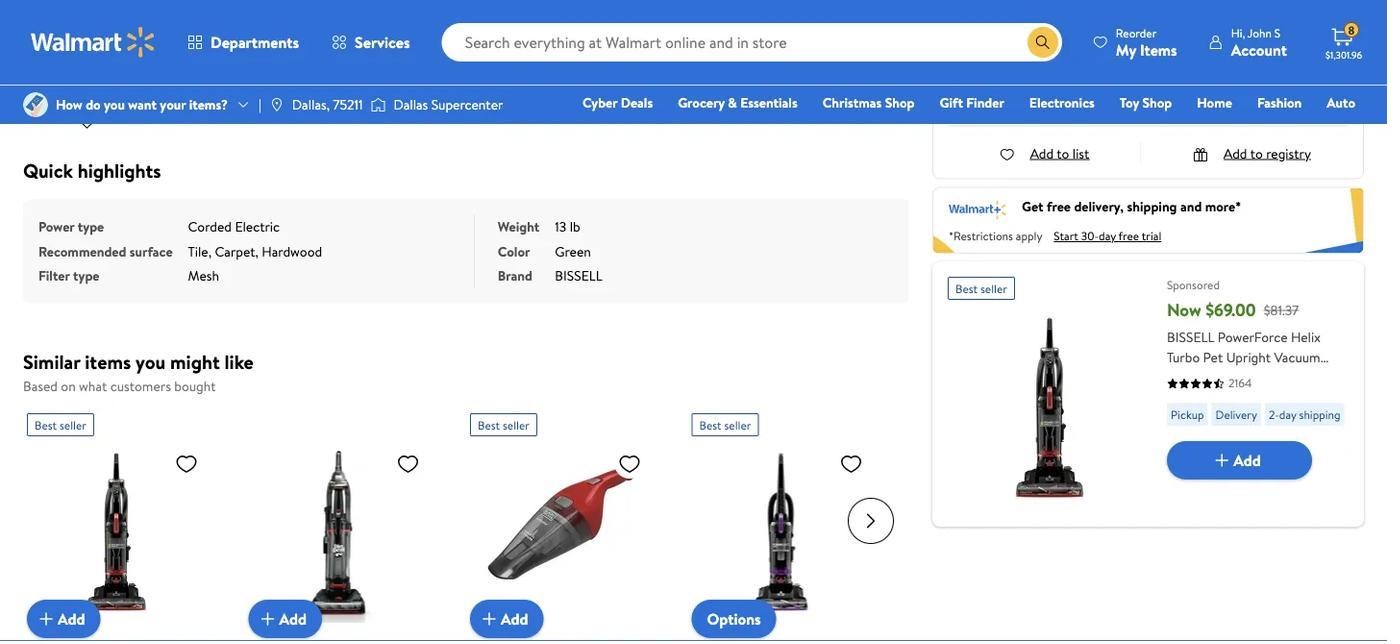 Task type: locate. For each thing, give the bounding box(es) containing it.
bissell powerforce helix turbo pet upright vacuum 3332 image inside now $69.00 group
[[948, 308, 1152, 511]]

pickup for pickup from dallas supercenter |
[[949, 53, 988, 72]]

0 horizontal spatial bissell
[[555, 266, 602, 285]]

registry link
[[1125, 119, 1192, 140]]

dallas inside pickup from dallas supercenter |
[[1027, 53, 1062, 72]]

corded
[[188, 217, 232, 236]]

quick highlights
[[23, 157, 161, 184]]

best inside now $69.00 group
[[956, 280, 978, 297]]

bissell powerforce helix turbo pet upright vacuum 3332 image
[[948, 308, 1152, 511], [27, 444, 206, 623]]

dallas down services
[[394, 95, 428, 114]]

2 horizontal spatial add to cart image
[[1211, 449, 1234, 472]]

3 product group from the left
[[692, 406, 871, 641]]

1 vertical spatial delivery
[[1216, 406, 1257, 423]]

2164
[[1229, 375, 1252, 391]]

0 vertical spatial bissell
[[555, 266, 602, 285]]

2 shop from the left
[[1143, 93, 1172, 112]]

you
[[104, 95, 125, 114], [136, 348, 166, 375]]

dallas, 75211 button
[[1021, 83, 1093, 102]]

day down vacuum on the bottom of the page
[[1279, 406, 1297, 423]]

fashion link
[[1249, 92, 1311, 113]]

to for dallas,
[[1000, 83, 1013, 102]]

$69.00
[[1206, 298, 1256, 322]]

0 horizontal spatial shipping
[[1127, 197, 1177, 215]]

best for add to cart image
[[35, 417, 57, 433]]

now $69.00 group
[[933, 262, 1364, 527]]

you inside similar items you might like based on what customers bought
[[136, 348, 166, 375]]

add to favorites list, black decker dustbuster quick clean cordless hand vacuum, hnvc115jb06 image
[[618, 452, 641, 476]]

0 horizontal spatial add to cart image
[[256, 608, 279, 631]]

75211 down dallas supercenter button
[[1063, 83, 1093, 102]]

pet
[[1203, 348, 1223, 366]]

1 horizontal spatial shipping
[[1299, 406, 1341, 423]]

1 horizontal spatial 75211
[[1063, 83, 1093, 102]]

grocery & essentials link
[[669, 92, 806, 113]]

you right do
[[104, 95, 125, 114]]

 image left dallas, 75211
[[269, 97, 284, 112]]

apply
[[1016, 228, 1043, 244]]

2-day shipping
[[1269, 406, 1341, 423]]

bissell down green
[[555, 266, 602, 285]]

color
[[498, 242, 530, 261]]

christmas
[[823, 93, 882, 112]]

services button
[[315, 19, 426, 65]]

 image
[[23, 92, 48, 117]]

auto link
[[1318, 92, 1364, 113]]

black decker dustbuster quick clean cordless hand vacuum, hnvc115jb06 image
[[470, 444, 649, 623]]

add button inside now $69.00 group
[[1167, 441, 1312, 480]]

product group containing options
[[692, 406, 871, 641]]

0 horizontal spatial pickup
[[949, 53, 988, 72]]

0 horizontal spatial |
[[259, 95, 261, 114]]

1 horizontal spatial bissell
[[1167, 327, 1214, 346]]

pickup inside now $69.00 group
[[1171, 406, 1204, 423]]

13 lb color
[[498, 217, 580, 261]]

to
[[1000, 83, 1013, 102], [1057, 143, 1069, 162], [1250, 143, 1263, 162]]

0 vertical spatial type
[[78, 217, 104, 236]]

pickup
[[949, 53, 988, 72], [1171, 406, 1204, 423]]

Search search field
[[442, 23, 1062, 62]]

0 vertical spatial you
[[104, 95, 125, 114]]

best for black decker dustbuster quick clean cordless hand vacuum, hnvc115jb06 image's add to cart icon
[[478, 417, 500, 433]]

pickup left from
[[949, 53, 988, 72]]

best seller inside now $69.00 group
[[956, 280, 1007, 297]]

add inside now $69.00 group
[[1234, 450, 1261, 471]]

shipping up trial
[[1127, 197, 1177, 215]]

delivery for delivery
[[1216, 406, 1257, 423]]

similar
[[23, 348, 80, 375]]

day
[[1099, 228, 1116, 244], [1279, 406, 1297, 423]]

0 horizontal spatial  image
[[269, 97, 284, 112]]

bissell up "turbo"
[[1167, 327, 1214, 346]]

helix
[[1291, 327, 1321, 346]]

free left trial
[[1119, 228, 1139, 244]]

0 vertical spatial dallas
[[1027, 53, 1062, 72]]

 image
[[371, 95, 386, 114], [269, 97, 284, 112]]

shop right christmas
[[885, 93, 915, 112]]

seller for add to favorites list, black decker dustbuster quick clean cordless hand vacuum, hnvc115jb06 icon on the left bottom
[[503, 417, 530, 433]]

to down the debit
[[1250, 143, 1263, 162]]

type up the recommended
[[78, 217, 104, 236]]

start 30-day free trial
[[1054, 228, 1162, 244]]

get
[[1022, 197, 1044, 215]]

1 horizontal spatial  image
[[371, 95, 386, 114]]

0 vertical spatial free
[[1047, 197, 1071, 215]]

1 vertical spatial free
[[1119, 228, 1139, 244]]

1 horizontal spatial shop
[[1143, 93, 1172, 112]]

2 product group from the left
[[470, 406, 649, 641]]

day down delivery,
[[1099, 228, 1116, 244]]

departments
[[211, 32, 299, 53]]

electronics
[[1029, 93, 1095, 112]]

2 horizontal spatial product group
[[692, 406, 871, 641]]

1 horizontal spatial |
[[1145, 51, 1148, 72]]

1 horizontal spatial delivery
[[1216, 406, 1257, 423]]

trial
[[1142, 228, 1162, 244]]

add to favorites list, bissell powerforce helix bagless upright vacuum 3313u image
[[840, 452, 863, 476]]

0 horizontal spatial bissell powerforce helix turbo pet upright vacuum 3332 image
[[27, 444, 206, 623]]

one debit
[[1208, 120, 1273, 139]]

add for add to cart icon in now $69.00 group
[[1234, 450, 1261, 471]]

1 vertical spatial day
[[1279, 406, 1297, 423]]

1 horizontal spatial supercenter
[[1065, 53, 1137, 72]]

1 vertical spatial |
[[259, 95, 261, 114]]

pickup inside pickup from dallas supercenter |
[[949, 53, 988, 72]]

similar items you might like based on what customers bought
[[23, 348, 254, 395]]

 image for dallas, 75211
[[269, 97, 284, 112]]

$1,301.96
[[1326, 48, 1362, 61]]

toy shop
[[1120, 93, 1172, 112]]

add for add to cart icon for dirt devil multi-surface total pet bagless upright vacuum cleaner, ud76410v, new image
[[279, 608, 307, 629]]

brand
[[498, 266, 532, 285]]

shop
[[885, 93, 915, 112], [1143, 93, 1172, 112]]

christmas shop link
[[814, 92, 923, 113]]

shop for christmas shop
[[885, 93, 915, 112]]

1 vertical spatial shipping
[[1299, 406, 1341, 423]]

best
[[956, 280, 978, 297], [35, 417, 57, 433], [478, 417, 500, 433], [699, 417, 722, 433]]

shipping right 2-
[[1299, 406, 1341, 423]]

product group
[[27, 406, 206, 641], [470, 406, 649, 641], [692, 406, 871, 641]]

1 horizontal spatial pickup
[[1171, 406, 1204, 423]]

best seller for add button inside the now $69.00 group
[[956, 280, 1007, 297]]

to down from
[[1000, 83, 1013, 102]]

bissell powerforce helix turbo pet upright vacuum 3332 image inside product group
[[27, 444, 206, 623]]

seller for the add to favorites list, bissell powerforce helix turbo pet upright vacuum 3332 icon
[[60, 417, 86, 433]]

home
[[1197, 93, 1232, 112]]

dallas, down pickup from dallas supercenter |
[[1021, 83, 1059, 102]]

might
[[170, 348, 220, 375]]

0 horizontal spatial shop
[[885, 93, 915, 112]]

1 vertical spatial you
[[136, 348, 166, 375]]

0 vertical spatial pickup
[[949, 53, 988, 72]]

turbo
[[1167, 348, 1200, 366]]

gift finder link
[[931, 92, 1013, 113]]

1 horizontal spatial free
[[1119, 228, 1139, 244]]

0 vertical spatial day
[[1099, 228, 1116, 244]]

0 horizontal spatial product group
[[27, 406, 206, 641]]

dallas down the search icon
[[1027, 53, 1062, 72]]

add
[[1030, 143, 1054, 162], [1224, 143, 1247, 162], [1234, 450, 1261, 471], [58, 608, 85, 629], [279, 608, 307, 629], [501, 608, 528, 629]]

add to cart image for black decker dustbuster quick clean cordless hand vacuum, hnvc115jb06 image
[[478, 608, 501, 631]]

bissell
[[555, 266, 602, 285], [1167, 327, 1214, 346]]

day inside get free delivery, shipping and more* banner
[[1099, 228, 1116, 244]]

1 vertical spatial pickup
[[1171, 406, 1204, 423]]

1 vertical spatial supercenter
[[431, 95, 503, 114]]

| right my
[[1145, 51, 1148, 72]]

free right get
[[1047, 197, 1071, 215]]

you up customers
[[136, 348, 166, 375]]

power type
[[38, 217, 104, 236]]

add to registry button
[[1193, 143, 1311, 162]]

1 vertical spatial bissell
[[1167, 327, 1214, 346]]

1 horizontal spatial product group
[[470, 406, 649, 641]]

delivery inside now $69.00 group
[[1216, 406, 1257, 423]]

delivery down from
[[949, 83, 997, 102]]

green brand
[[498, 242, 591, 285]]

 image for dallas supercenter
[[371, 95, 386, 114]]

dallas,
[[1021, 83, 1059, 102], [292, 95, 330, 114]]

aisle h31
[[1175, 54, 1228, 72]]

how do you want your items?
[[56, 95, 228, 114]]

0 vertical spatial delivery
[[949, 83, 997, 102]]

carpet,
[[215, 242, 259, 261]]

shop for toy shop
[[1143, 93, 1172, 112]]

2 horizontal spatial to
[[1250, 143, 1263, 162]]

add to cart image
[[1211, 449, 1234, 472], [256, 608, 279, 631], [478, 608, 501, 631]]

hi,
[[1231, 25, 1245, 41]]

add for black decker dustbuster quick clean cordless hand vacuum, hnvc115jb06 image's add to cart icon
[[501, 608, 528, 629]]

type down the recommended
[[73, 266, 99, 285]]

0 horizontal spatial delivery
[[949, 83, 997, 102]]

get free delivery, shipping and more* banner
[[933, 187, 1364, 254]]

1 horizontal spatial bissell powerforce helix turbo pet upright vacuum 3332 image
[[948, 308, 1152, 511]]

0 horizontal spatial dallas,
[[292, 95, 330, 114]]

shop up registry link
[[1143, 93, 1172, 112]]

1 shop from the left
[[885, 93, 915, 112]]

75211 down services popup button
[[333, 95, 363, 114]]

add to favorites list, bissell powerforce helix turbo pet upright vacuum 3332 image
[[175, 452, 198, 476]]

next slide for similar items you might like list image
[[848, 498, 894, 544]]

to left list
[[1057, 143, 1069, 162]]

1 horizontal spatial to
[[1057, 143, 1069, 162]]

best seller for black decker dustbuster quick clean cordless hand vacuum, hnvc115jb06 image add button
[[478, 417, 530, 433]]

add to cart image inside now $69.00 group
[[1211, 449, 1234, 472]]

$81.37
[[1264, 301, 1299, 319]]

reorder my items
[[1116, 25, 1177, 60]]

1 horizontal spatial you
[[136, 348, 166, 375]]

0 vertical spatial shipping
[[1127, 197, 1177, 215]]

shipping
[[1127, 197, 1177, 215], [1299, 406, 1341, 423]]

now
[[1167, 298, 1202, 322]]

delivery for delivery to dallas, 75211
[[949, 83, 997, 102]]

you for want
[[104, 95, 125, 114]]

1 horizontal spatial day
[[1279, 406, 1297, 423]]

one
[[1208, 120, 1237, 139]]

0 horizontal spatial to
[[1000, 83, 1013, 102]]

power
[[38, 217, 74, 236]]

0 horizontal spatial you
[[104, 95, 125, 114]]

| right items?
[[259, 95, 261, 114]]

items
[[1140, 39, 1177, 60]]

1 horizontal spatial dallas
[[1027, 53, 1062, 72]]

1 vertical spatial dallas
[[394, 95, 428, 114]]

0 vertical spatial |
[[1145, 51, 1148, 72]]

seller
[[981, 280, 1007, 297], [60, 417, 86, 433], [503, 417, 530, 433], [724, 417, 751, 433]]

 image right dallas, 75211
[[371, 95, 386, 114]]

pickup down 3332
[[1171, 406, 1204, 423]]

1 horizontal spatial add to cart image
[[478, 608, 501, 631]]

1 vertical spatial type
[[73, 266, 99, 285]]

0 horizontal spatial dallas
[[394, 95, 428, 114]]

0 horizontal spatial supercenter
[[431, 95, 503, 114]]

75211
[[1063, 83, 1093, 102], [333, 95, 363, 114]]

what
[[79, 376, 107, 395]]

2-
[[1269, 406, 1279, 423]]

add button for black decker dustbuster quick clean cordless hand vacuum, hnvc115jb06 image
[[470, 600, 544, 638]]

dallas
[[1027, 53, 1062, 72], [394, 95, 428, 114]]

0 vertical spatial supercenter
[[1065, 53, 1137, 72]]

more*
[[1205, 197, 1241, 215]]

0 horizontal spatial day
[[1099, 228, 1116, 244]]

dallas, down the departments
[[292, 95, 330, 114]]

dirt devil multi-surface total pet bagless upright vacuum cleaner, ud76410v, new image
[[249, 444, 427, 623]]

delivery down 2164
[[1216, 406, 1257, 423]]



Task type: vqa. For each thing, say whether or not it's contained in the screenshot.
BLACK DECKER dustbuster Quick Clean Cordless Hand Vacuum, HNVC115JB06 image Add button Best
yes



Task type: describe. For each thing, give the bounding box(es) containing it.
items?
[[189, 95, 228, 114]]

cyber deals link
[[574, 92, 662, 113]]

free button
[[1084, 0, 1212, 44]]

and
[[1180, 197, 1202, 215]]

shipping inside now $69.00 group
[[1299, 406, 1341, 423]]

to for list
[[1057, 143, 1069, 162]]

sponsored now $69.00 $81.37 bissell powerforce helix turbo pet upright vacuum 3332
[[1167, 277, 1321, 387]]

green
[[555, 242, 591, 261]]

filter
[[38, 266, 70, 285]]

on
[[61, 376, 76, 395]]

*restrictions apply
[[949, 228, 1043, 244]]

powerforce
[[1218, 327, 1288, 346]]

customers
[[110, 376, 171, 395]]

fashion
[[1257, 93, 1302, 112]]

options
[[707, 609, 761, 630]]

add to cart image
[[35, 608, 58, 631]]

pickup for pickup
[[1171, 406, 1204, 423]]

0 horizontal spatial 75211
[[333, 95, 363, 114]]

add for add to cart image
[[58, 608, 85, 629]]

day inside now $69.00 group
[[1279, 406, 1297, 423]]

free
[[1137, 12, 1160, 29]]

&
[[728, 93, 737, 112]]

walmart image
[[31, 27, 156, 58]]

delivery,
[[1074, 197, 1124, 215]]

add to cart image for dirt devil multi-surface total pet bagless upright vacuum cleaner, ud76410v, new image
[[256, 608, 279, 631]]

seller for add to favorites list, bissell powerforce helix bagless upright vacuum 3313u image
[[724, 417, 751, 433]]

next image image
[[79, 118, 95, 134]]

bissell powerforce helix bagless upright vacuum 3313u image
[[692, 444, 871, 623]]

toy
[[1120, 93, 1139, 112]]

Walmart Site-Wide search field
[[442, 23, 1062, 62]]

1 horizontal spatial dallas,
[[1021, 83, 1059, 102]]

dallas supercenter
[[394, 95, 503, 114]]

aisle
[[1175, 54, 1203, 72]]

to for registry
[[1250, 143, 1263, 162]]

electronics link
[[1021, 92, 1103, 113]]

1 product group from the left
[[27, 406, 206, 641]]

based
[[23, 376, 58, 395]]

one debit link
[[1200, 119, 1282, 140]]

john
[[1248, 25, 1272, 41]]

add button for the bissell powerforce helix turbo pet upright vacuum 3332 image within the product group
[[27, 600, 101, 638]]

auto
[[1327, 93, 1356, 112]]

my
[[1116, 39, 1136, 60]]

deals
[[621, 93, 653, 112]]

bought
[[174, 376, 216, 395]]

corded electric recommended surface
[[38, 217, 280, 261]]

add to favorites list, dirt devil multi-surface total pet bagless upright vacuum cleaner, ud76410v, new image
[[397, 452, 420, 476]]

grocery
[[678, 93, 725, 112]]

like
[[224, 348, 254, 375]]

add to registry
[[1224, 143, 1311, 162]]

do
[[86, 95, 101, 114]]

hardwood
[[262, 242, 322, 261]]

home link
[[1188, 92, 1241, 113]]

cyber deals
[[583, 93, 653, 112]]

13
[[555, 217, 567, 236]]

registry
[[1134, 120, 1183, 139]]

tile,
[[188, 242, 212, 261]]

how
[[56, 95, 82, 114]]

8
[[1348, 22, 1355, 38]]

bissell powerforce helix turbo rewind pet upright vacuum 3333 - image 5 of 9 image
[[33, 0, 145, 101]]

best seller for add button associated with the bissell powerforce helix turbo pet upright vacuum 3332 image within the product group
[[35, 417, 86, 433]]

dallas supercenter button
[[1027, 53, 1137, 72]]

reorder
[[1116, 25, 1157, 41]]

add button for dirt devil multi-surface total pet bagless upright vacuum cleaner, ud76410v, new image
[[249, 600, 322, 638]]

departments button
[[171, 19, 315, 65]]

cyber
[[583, 93, 618, 112]]

dallas, 75211
[[292, 95, 363, 114]]

surface
[[130, 242, 173, 261]]

sponsored
[[1167, 277, 1220, 293]]

best for add to cart icon in now $69.00 group
[[956, 280, 978, 297]]

type inside tile, carpet, hardwood filter type
[[73, 266, 99, 285]]

seller inside now $69.00 group
[[981, 280, 1007, 297]]

lb
[[570, 217, 580, 236]]

bissell powerforce helix turbo pet upright vacuum 3332 image for first product group from the left
[[27, 444, 206, 623]]

shipping inside banner
[[1127, 197, 1177, 215]]

quick
[[23, 157, 73, 184]]

debit
[[1240, 120, 1273, 139]]

start
[[1054, 228, 1079, 244]]

list
[[1073, 143, 1090, 162]]

upright
[[1226, 348, 1271, 366]]

delivery to dallas, 75211
[[949, 83, 1093, 102]]

items
[[85, 348, 131, 375]]

you for might
[[136, 348, 166, 375]]

options link
[[692, 600, 776, 638]]

bissell powerforce helix turbo pet upright vacuum 3332 image for now $69.00 group in the right of the page
[[948, 308, 1152, 511]]

grocery & essentials
[[678, 93, 798, 112]]

tile, carpet, hardwood filter type
[[38, 242, 322, 285]]

search icon image
[[1035, 35, 1051, 50]]

add to list
[[1030, 143, 1090, 162]]

add to list button
[[999, 143, 1090, 162]]

account
[[1231, 39, 1287, 60]]

vacuum
[[1274, 348, 1321, 366]]

essentials
[[740, 93, 798, 112]]

want
[[128, 95, 157, 114]]

toy shop link
[[1111, 92, 1181, 113]]

registry
[[1266, 143, 1311, 162]]

mesh
[[188, 266, 219, 285]]

from
[[991, 53, 1019, 72]]

0 horizontal spatial free
[[1047, 197, 1071, 215]]

bissell inside the sponsored now $69.00 $81.37 bissell powerforce helix turbo pet upright vacuum 3332
[[1167, 327, 1214, 346]]

supercenter inside pickup from dallas supercenter |
[[1065, 53, 1137, 72]]

hi, john s account
[[1231, 25, 1287, 60]]

services
[[355, 32, 410, 53]]

walmart plus image
[[949, 197, 1007, 220]]

highlights
[[78, 157, 161, 184]]

3332
[[1167, 368, 1196, 387]]



